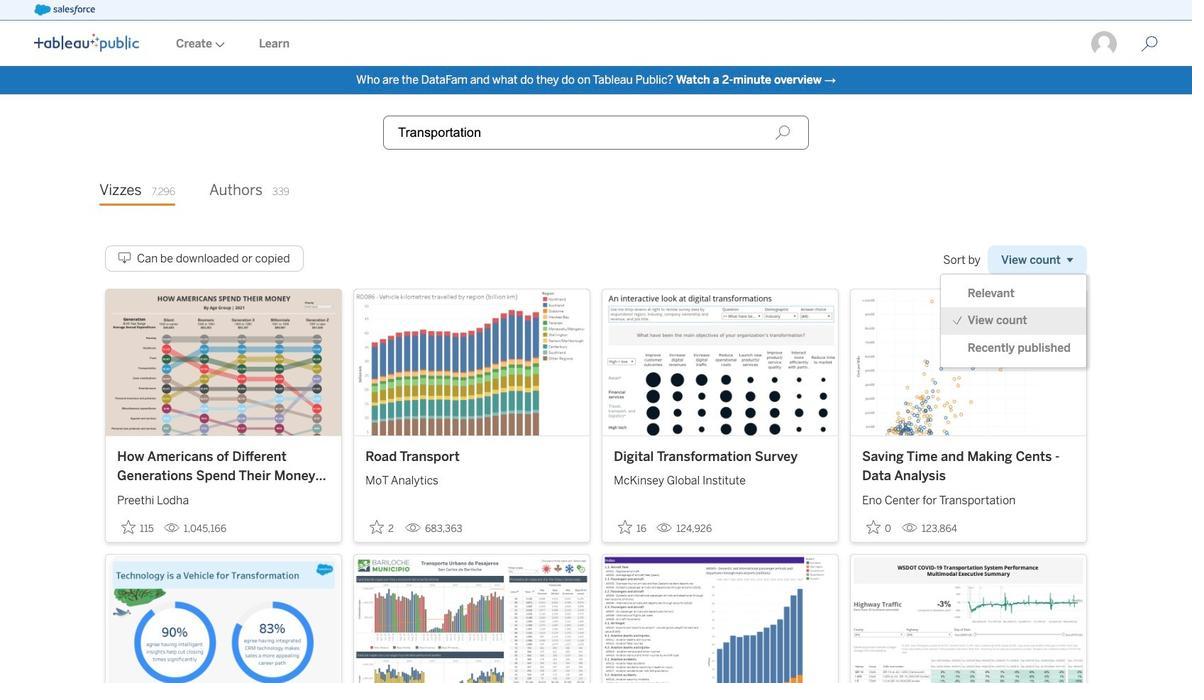 Task type: locate. For each thing, give the bounding box(es) containing it.
2 add favorite image from the left
[[370, 520, 384, 534]]

salesforce logo image
[[34, 4, 95, 16]]

2 horizontal spatial add favorite image
[[619, 520, 633, 534]]

3 add favorite image from the left
[[619, 520, 633, 534]]

0 horizontal spatial add favorite image
[[121, 520, 136, 534]]

add favorite image
[[121, 520, 136, 534], [370, 520, 384, 534], [619, 520, 633, 534]]

1 horizontal spatial add favorite image
[[370, 520, 384, 534]]

search image
[[775, 125, 791, 141]]

Add Favorite button
[[117, 516, 158, 539], [366, 516, 400, 539], [614, 516, 651, 539], [863, 516, 897, 539]]

add favorite image for 3rd add favorite button from the right
[[370, 520, 384, 534]]

workbook thumbnail image
[[106, 290, 342, 436], [354, 290, 590, 436], [603, 290, 839, 436], [851, 290, 1087, 436], [106, 555, 342, 684], [354, 555, 590, 684], [603, 555, 839, 684], [851, 555, 1087, 684]]

1 add favorite image from the left
[[121, 520, 136, 534]]

ruby.anderson5854 image
[[1091, 30, 1119, 58]]

list options menu
[[941, 280, 1087, 362]]

Search input field
[[383, 116, 810, 150]]



Task type: vqa. For each thing, say whether or not it's contained in the screenshot.
second 'Add Favorite' "button" from right
yes



Task type: describe. For each thing, give the bounding box(es) containing it.
1 add favorite button from the left
[[117, 516, 158, 539]]

add favorite image for third add favorite button from the left
[[619, 520, 633, 534]]

add favorite image
[[867, 520, 881, 534]]

add favorite image for first add favorite button from the left
[[121, 520, 136, 534]]

logo image
[[34, 33, 139, 52]]

2 add favorite button from the left
[[366, 516, 400, 539]]

4 add favorite button from the left
[[863, 516, 897, 539]]

go to search image
[[1125, 36, 1176, 53]]

3 add favorite button from the left
[[614, 516, 651, 539]]

create image
[[212, 42, 225, 48]]



